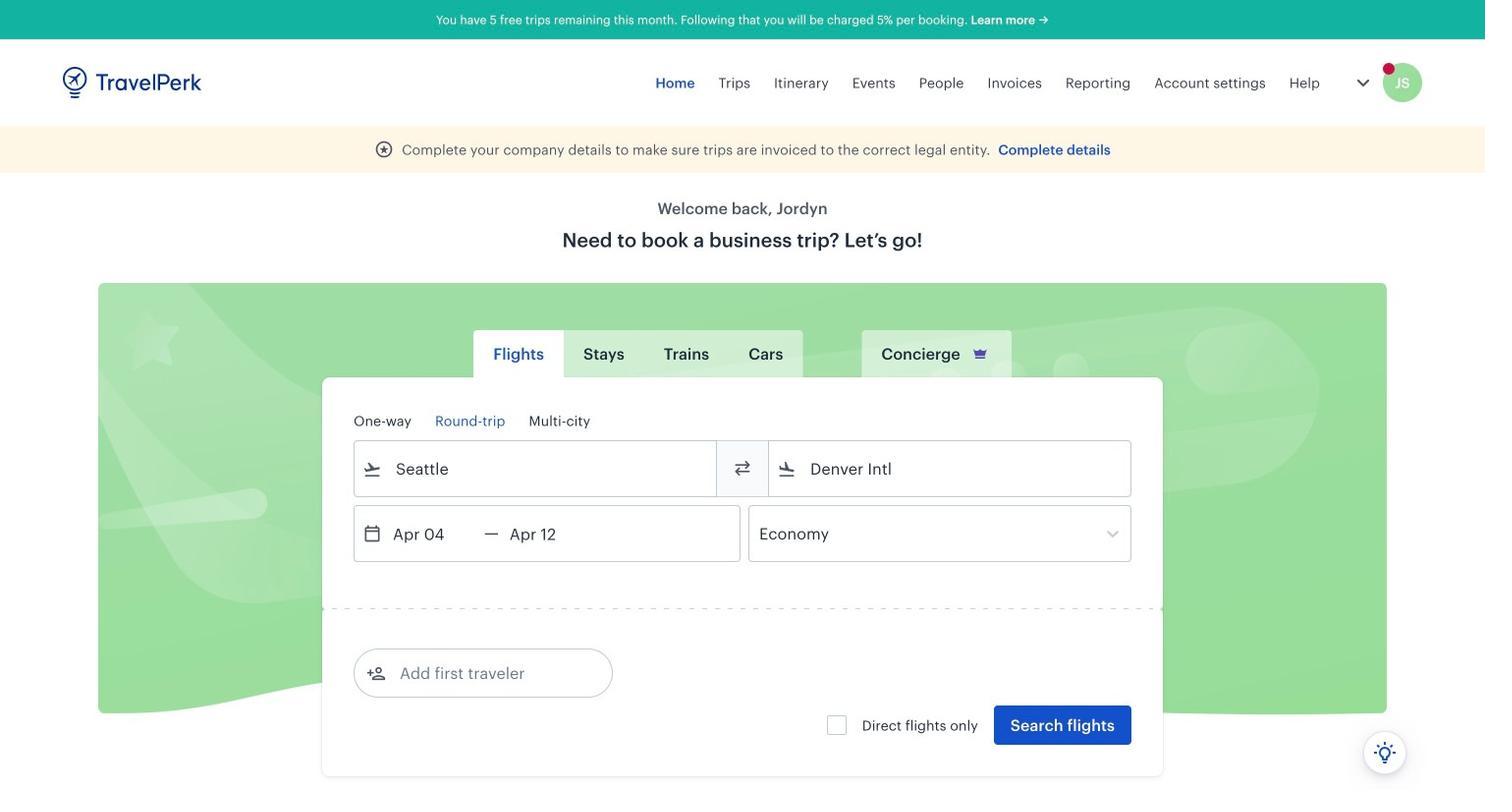 Task type: describe. For each thing, give the bounding box(es) containing it.
Return text field
[[499, 506, 601, 561]]

To search field
[[797, 453, 1106, 484]]



Task type: locate. For each thing, give the bounding box(es) containing it.
From search field
[[382, 453, 691, 484]]

Depart text field
[[382, 506, 484, 561]]

Add first traveler search field
[[386, 657, 591, 689]]



Task type: vqa. For each thing, say whether or not it's contained in the screenshot.
Add first traveler search box
yes



